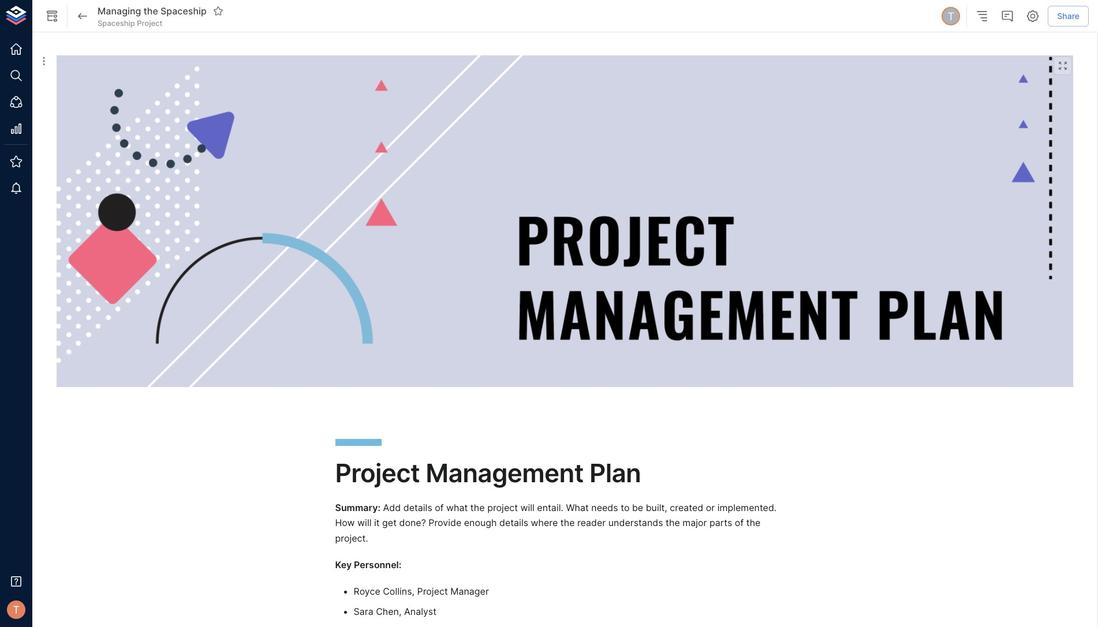 Task type: describe. For each thing, give the bounding box(es) containing it.
1 vertical spatial will
[[357, 517, 372, 529]]

collins,
[[383, 586, 415, 598]]

1 vertical spatial project
[[335, 458, 420, 489]]

spaceship project
[[98, 18, 162, 28]]

t for the t button to the right
[[948, 10, 954, 22]]

provide
[[429, 517, 461, 529]]

0 vertical spatial will
[[520, 502, 535, 514]]

add
[[383, 502, 401, 514]]

spaceship project link
[[98, 18, 162, 28]]

management
[[426, 458, 584, 489]]

show wiki image
[[45, 9, 59, 23]]

project.
[[335, 533, 368, 544]]

settings image
[[1026, 9, 1040, 23]]

the down "what"
[[560, 517, 575, 529]]

royce
[[354, 586, 380, 598]]

project
[[487, 502, 518, 514]]

implemented.
[[717, 502, 777, 514]]

it
[[374, 517, 380, 529]]

1 vertical spatial of
[[735, 517, 744, 529]]

favorite image
[[213, 6, 223, 16]]

2 vertical spatial project
[[417, 586, 448, 598]]

understands
[[608, 517, 663, 529]]

share
[[1057, 11, 1080, 21]]

0 vertical spatial project
[[137, 18, 162, 28]]

analyst
[[404, 606, 437, 618]]

chen,
[[376, 606, 402, 618]]

0 vertical spatial of
[[435, 502, 444, 514]]

t for bottommost the t button
[[13, 604, 20, 617]]

to
[[621, 502, 630, 514]]

1 horizontal spatial details
[[499, 517, 528, 529]]

summary:
[[335, 502, 380, 514]]

the up enough at the left bottom
[[470, 502, 485, 514]]

key
[[335, 559, 352, 571]]

sara
[[354, 606, 373, 618]]

the up spaceship project
[[144, 5, 158, 17]]

sara chen, analyst
[[354, 606, 437, 618]]

table of contents image
[[975, 9, 989, 23]]

royce collins, project manager
[[354, 586, 489, 598]]

get
[[382, 517, 397, 529]]

how
[[335, 517, 355, 529]]

or
[[706, 502, 715, 514]]

what
[[566, 502, 589, 514]]

managing the spaceship
[[98, 5, 207, 17]]

parts
[[710, 517, 732, 529]]

1 horizontal spatial t button
[[940, 5, 962, 27]]



Task type: vqa. For each thing, say whether or not it's contained in the screenshot.
Remove Favorite icon
no



Task type: locate. For each thing, give the bounding box(es) containing it.
1 horizontal spatial of
[[735, 517, 744, 529]]

personnel:
[[354, 559, 402, 571]]

will left it
[[357, 517, 372, 529]]

0 horizontal spatial details
[[403, 502, 432, 514]]

1 vertical spatial spaceship
[[98, 18, 135, 28]]

spaceship left favorite icon
[[161, 5, 207, 17]]

will
[[520, 502, 535, 514], [357, 517, 372, 529]]

done?
[[399, 517, 426, 529]]

0 vertical spatial spaceship
[[161, 5, 207, 17]]

spaceship
[[161, 5, 207, 17], [98, 18, 135, 28]]

will up where
[[520, 502, 535, 514]]

of
[[435, 502, 444, 514], [735, 517, 744, 529]]

where
[[531, 517, 558, 529]]

project up the analyst
[[417, 586, 448, 598]]

1 vertical spatial details
[[499, 517, 528, 529]]

project up 'add'
[[335, 458, 420, 489]]

created
[[670, 502, 703, 514]]

0 vertical spatial details
[[403, 502, 432, 514]]

entail.
[[537, 502, 563, 514]]

add details of what the project will entail. what needs to be built, created or implemented. how will it get done? provide enough details where the reader understands the major parts of the project.
[[335, 502, 779, 544]]

manager
[[450, 586, 489, 598]]

details up "done?"
[[403, 502, 432, 514]]

enough
[[464, 517, 497, 529]]

spaceship down managing
[[98, 18, 135, 28]]

comments image
[[1001, 9, 1015, 23]]

1 horizontal spatial t
[[948, 10, 954, 22]]

0 horizontal spatial will
[[357, 517, 372, 529]]

t button
[[940, 5, 962, 27], [3, 598, 29, 623]]

1 horizontal spatial spaceship
[[161, 5, 207, 17]]

major
[[683, 517, 707, 529]]

of down implemented.
[[735, 517, 744, 529]]

key personnel:
[[335, 559, 402, 571]]

0 horizontal spatial t
[[13, 604, 20, 617]]

0 horizontal spatial spaceship
[[98, 18, 135, 28]]

0 vertical spatial t button
[[940, 5, 962, 27]]

of up provide
[[435, 502, 444, 514]]

plan
[[589, 458, 641, 489]]

be
[[632, 502, 643, 514]]

reader
[[577, 517, 606, 529]]

0 vertical spatial t
[[948, 10, 954, 22]]

0 horizontal spatial t button
[[3, 598, 29, 623]]

project down managing the spaceship
[[137, 18, 162, 28]]

go back image
[[76, 9, 89, 23]]

what
[[446, 502, 468, 514]]

details
[[403, 502, 432, 514], [499, 517, 528, 529]]

managing
[[98, 5, 141, 17]]

the down created
[[666, 517, 680, 529]]

0 horizontal spatial of
[[435, 502, 444, 514]]

share button
[[1048, 6, 1089, 27]]

1 vertical spatial t button
[[3, 598, 29, 623]]

the
[[144, 5, 158, 17], [470, 502, 485, 514], [560, 517, 575, 529], [666, 517, 680, 529], [746, 517, 761, 529]]

built,
[[646, 502, 667, 514]]

1 horizontal spatial will
[[520, 502, 535, 514]]

the down implemented.
[[746, 517, 761, 529]]

project management plan
[[335, 458, 641, 489]]

t
[[948, 10, 954, 22], [13, 604, 20, 617]]

details down project
[[499, 517, 528, 529]]

needs
[[591, 502, 618, 514]]

1 vertical spatial t
[[13, 604, 20, 617]]

project
[[137, 18, 162, 28], [335, 458, 420, 489], [417, 586, 448, 598]]



